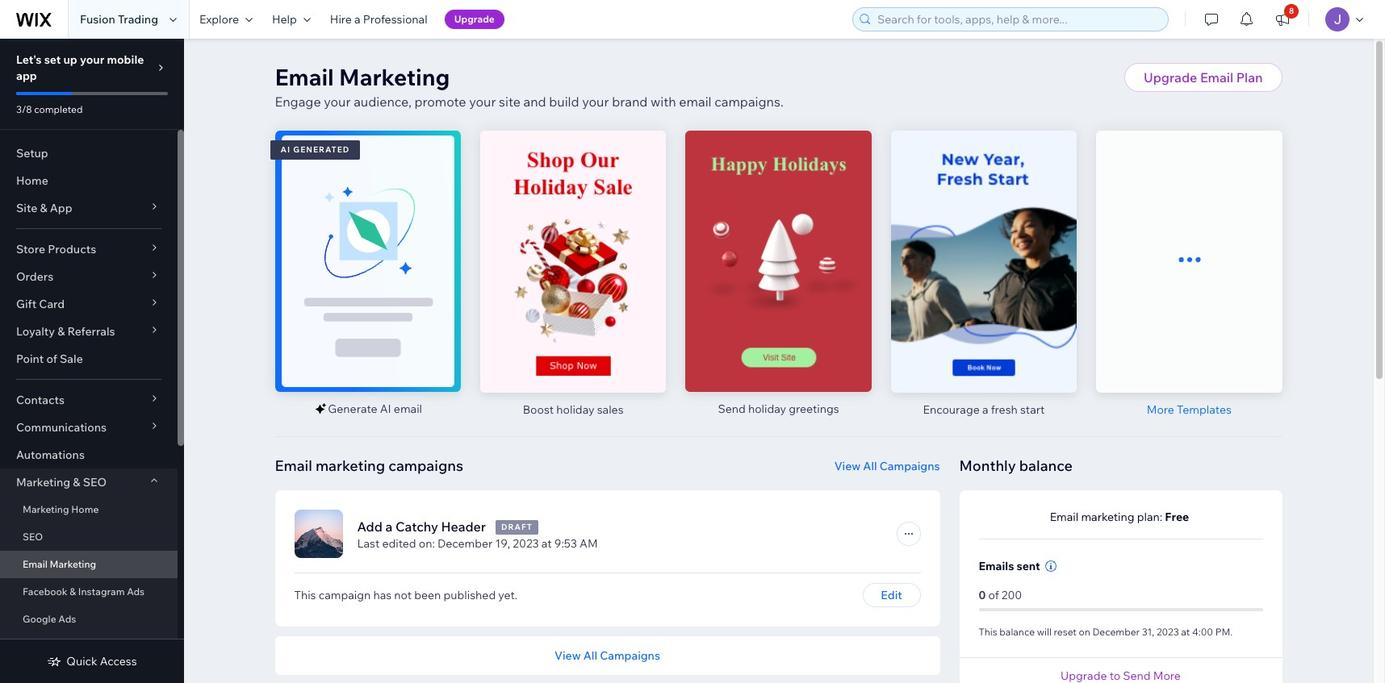 Task type: locate. For each thing, give the bounding box(es) containing it.
help
[[272, 12, 297, 27]]

at
[[542, 537, 552, 551], [1182, 626, 1191, 638]]

gift
[[16, 297, 36, 312]]

0 horizontal spatial email
[[394, 403, 422, 417]]

a left fresh
[[983, 403, 989, 417]]

referrals
[[67, 325, 115, 339]]

point of sale link
[[0, 346, 178, 373]]

more down 31,
[[1154, 669, 1181, 684]]

0 horizontal spatial view all campaigns
[[555, 649, 661, 663]]

google
[[23, 614, 56, 626]]

plan:
[[1138, 510, 1163, 525]]

0 vertical spatial view all campaigns
[[835, 459, 940, 474]]

this for this campaign has not been published yet.
[[294, 588, 316, 603]]

hire
[[330, 12, 352, 27]]

december
[[438, 537, 493, 551], [1093, 626, 1140, 638]]

a right add on the left bottom of page
[[386, 519, 393, 535]]

upgrade for upgrade to send more
[[1061, 669, 1108, 684]]

email marketing
[[23, 559, 96, 571]]

upgrade left the to
[[1061, 669, 1108, 684]]

yet.
[[499, 588, 518, 603]]

0 vertical spatial send
[[718, 403, 746, 417]]

0 horizontal spatial view all campaigns button
[[555, 649, 661, 663]]

balance left will
[[1000, 626, 1035, 638]]

marketing down the generate
[[316, 457, 385, 475]]

seo up marketing home link
[[83, 476, 107, 490]]

0 horizontal spatial upgrade
[[454, 13, 495, 25]]

& right loyalty
[[57, 325, 65, 339]]

this left 'campaign' on the left
[[294, 588, 316, 603]]

1 vertical spatial this
[[979, 626, 998, 638]]

site
[[499, 94, 521, 110]]

email inside email marketing engage your audience, promote your site and build your brand with email campaigns.
[[679, 94, 712, 110]]

holiday for boost
[[557, 403, 595, 417]]

point of sale
[[16, 352, 83, 367]]

upgrade inside 'button'
[[1144, 69, 1198, 86]]

email inside email marketing engage your audience, promote your site and build your brand with email campaigns.
[[275, 63, 334, 91]]

quick access
[[66, 655, 137, 669]]

site
[[16, 201, 37, 216]]

9:53
[[555, 537, 577, 551]]

0 vertical spatial a
[[355, 12, 361, 27]]

communications button
[[0, 414, 178, 442]]

home
[[16, 174, 48, 188], [71, 504, 99, 516]]

encourage
[[923, 403, 980, 417]]

1 horizontal spatial this
[[979, 626, 998, 638]]

marketing
[[316, 457, 385, 475], [1082, 510, 1135, 525]]

this down 0
[[979, 626, 998, 638]]

1 holiday from the left
[[749, 403, 787, 417]]

2 horizontal spatial upgrade
[[1144, 69, 1198, 86]]

marketing home link
[[0, 497, 178, 524]]

0 horizontal spatial a
[[355, 12, 361, 27]]

upgrade inside button
[[454, 13, 495, 25]]

ads
[[127, 586, 145, 598], [58, 614, 76, 626]]

0 vertical spatial of
[[46, 352, 57, 367]]

1 horizontal spatial seo
[[83, 476, 107, 490]]

of for 200
[[989, 588, 999, 603]]

a right hire
[[355, 12, 361, 27]]

google ads
[[23, 614, 76, 626]]

8 button
[[1265, 0, 1301, 39]]

email
[[679, 94, 712, 110], [394, 403, 422, 417]]

of inside sidebar element
[[46, 352, 57, 367]]

at left the 9:53
[[542, 537, 552, 551]]

1 horizontal spatial view
[[835, 459, 861, 474]]

this
[[294, 588, 316, 603], [979, 626, 998, 638]]

1 horizontal spatial view all campaigns button
[[835, 459, 940, 474]]

to
[[1110, 669, 1121, 684]]

holiday left greetings
[[749, 403, 787, 417]]

marketing inside email marketing engage your audience, promote your site and build your brand with email campaigns.
[[339, 63, 450, 91]]

ai left the generated
[[281, 145, 291, 155]]

december right on
[[1093, 626, 1140, 638]]

edit
[[881, 588, 903, 603]]

1 vertical spatial all
[[584, 649, 598, 663]]

explore
[[199, 12, 239, 27]]

december down header
[[438, 537, 493, 551]]

facebook
[[23, 586, 67, 598]]

store
[[16, 242, 45, 257]]

0 vertical spatial home
[[16, 174, 48, 188]]

2 horizontal spatial a
[[983, 403, 989, 417]]

& right the 'facebook'
[[70, 586, 76, 598]]

fusion
[[80, 12, 115, 27]]

sales
[[597, 403, 624, 417]]

brand
[[612, 94, 648, 110]]

0 vertical spatial at
[[542, 537, 552, 551]]

store products button
[[0, 236, 178, 263]]

1 vertical spatial upgrade
[[1144, 69, 1198, 86]]

0 vertical spatial view
[[835, 459, 861, 474]]

email right the generate
[[394, 403, 422, 417]]

1 vertical spatial ai
[[380, 403, 391, 417]]

draft
[[502, 522, 533, 533]]

this campaign has not been published yet.
[[294, 588, 518, 603]]

1 horizontal spatial upgrade
[[1061, 669, 1108, 684]]

engage
[[275, 94, 321, 110]]

1 horizontal spatial 2023
[[1157, 626, 1180, 638]]

0 horizontal spatial holiday
[[557, 403, 595, 417]]

0 horizontal spatial home
[[16, 174, 48, 188]]

not
[[394, 588, 412, 603]]

1 horizontal spatial at
[[1182, 626, 1191, 638]]

at left 4:00
[[1182, 626, 1191, 638]]

email inside upgrade email plan 'button'
[[1201, 69, 1234, 86]]

seo up the email marketing
[[23, 531, 43, 543]]

marketing home
[[23, 504, 99, 516]]

campaign
[[319, 588, 371, 603]]

this for this balance will reset on december 31, 2023 at 4:00 pm.
[[979, 626, 998, 638]]

1 horizontal spatial of
[[989, 588, 999, 603]]

0 horizontal spatial 2023
[[513, 537, 539, 551]]

0 vertical spatial december
[[438, 537, 493, 551]]

1 horizontal spatial home
[[71, 504, 99, 516]]

0 horizontal spatial this
[[294, 588, 316, 603]]

upgrade email plan button
[[1125, 63, 1283, 92]]

holiday for send
[[749, 403, 787, 417]]

home down "marketing & seo" dropdown button
[[71, 504, 99, 516]]

campaigns
[[389, 457, 464, 475]]

marketing left plan: at right
[[1082, 510, 1135, 525]]

view for the topmost "view all campaigns" button
[[835, 459, 861, 474]]

1 vertical spatial view
[[555, 649, 581, 663]]

1 vertical spatial email
[[394, 403, 422, 417]]

2023 right 31,
[[1157, 626, 1180, 638]]

3/8 completed
[[16, 103, 83, 115]]

seo inside dropdown button
[[83, 476, 107, 490]]

1 vertical spatial a
[[983, 403, 989, 417]]

pm.
[[1216, 626, 1233, 638]]

balance for monthly
[[1020, 457, 1073, 475]]

1 vertical spatial balance
[[1000, 626, 1035, 638]]

all
[[864, 459, 878, 474], [584, 649, 598, 663]]

1 vertical spatial december
[[1093, 626, 1140, 638]]

a for professional
[[355, 12, 361, 27]]

0 vertical spatial balance
[[1020, 457, 1073, 475]]

1 vertical spatial send
[[1124, 669, 1151, 684]]

balance down 'start'
[[1020, 457, 1073, 475]]

email right with
[[679, 94, 712, 110]]

marketing up facebook & instagram ads
[[50, 559, 96, 571]]

ads right google
[[58, 614, 76, 626]]

fusion trading
[[80, 12, 158, 27]]

upgrade right professional
[[454, 13, 495, 25]]

2 holiday from the left
[[557, 403, 595, 417]]

1 vertical spatial marketing
[[1082, 510, 1135, 525]]

2 vertical spatial upgrade
[[1061, 669, 1108, 684]]

1 horizontal spatial send
[[1124, 669, 1151, 684]]

sidebar element
[[0, 39, 184, 684]]

1 vertical spatial seo
[[23, 531, 43, 543]]

1 vertical spatial view all campaigns
[[555, 649, 661, 663]]

setup link
[[0, 140, 178, 167]]

1 vertical spatial view all campaigns button
[[555, 649, 661, 663]]

your right engage
[[324, 94, 351, 110]]

email marketing engage your audience, promote your site and build your brand with email campaigns.
[[275, 63, 784, 110]]

1 horizontal spatial email
[[679, 94, 712, 110]]

a
[[355, 12, 361, 27], [983, 403, 989, 417], [386, 519, 393, 535]]

ads right instagram
[[127, 586, 145, 598]]

has
[[373, 588, 392, 603]]

1 horizontal spatial ads
[[127, 586, 145, 598]]

0 vertical spatial marketing
[[316, 457, 385, 475]]

0 horizontal spatial marketing
[[316, 457, 385, 475]]

more
[[1147, 403, 1175, 417], [1154, 669, 1181, 684]]

1 horizontal spatial campaigns
[[880, 459, 940, 474]]

& inside dropdown button
[[40, 201, 47, 216]]

marketing up audience,
[[339, 63, 450, 91]]

view for the leftmost "view all campaigns" button
[[555, 649, 581, 663]]

1 vertical spatial home
[[71, 504, 99, 516]]

0 horizontal spatial of
[[46, 352, 57, 367]]

1 horizontal spatial a
[[386, 519, 393, 535]]

of right 0
[[989, 588, 999, 603]]

upgrade to send more
[[1061, 669, 1181, 684]]

1 vertical spatial campaigns
[[600, 649, 661, 663]]

edited
[[382, 537, 416, 551]]

marketing & seo button
[[0, 469, 178, 497]]

& right site
[[40, 201, 47, 216]]

gift card button
[[0, 291, 178, 318]]

1 vertical spatial of
[[989, 588, 999, 603]]

1 horizontal spatial all
[[864, 459, 878, 474]]

been
[[414, 588, 441, 603]]

2023 down draft
[[513, 537, 539, 551]]

0 vertical spatial email
[[679, 94, 712, 110]]

your
[[80, 52, 104, 67], [324, 94, 351, 110], [469, 94, 496, 110], [582, 94, 609, 110]]

marketing down automations
[[16, 476, 70, 490]]

& down automations link
[[73, 476, 80, 490]]

upgrade left "plan"
[[1144, 69, 1198, 86]]

holiday left sales
[[557, 403, 595, 417]]

1 vertical spatial ads
[[58, 614, 76, 626]]

balance
[[1020, 457, 1073, 475], [1000, 626, 1035, 638]]

0 horizontal spatial all
[[584, 649, 598, 663]]

more left templates
[[1147, 403, 1175, 417]]

0 horizontal spatial at
[[542, 537, 552, 551]]

generate
[[328, 403, 378, 417]]

view
[[835, 459, 861, 474], [555, 649, 581, 663]]

0 vertical spatial campaigns
[[880, 459, 940, 474]]

1 horizontal spatial holiday
[[749, 403, 787, 417]]

& for loyalty
[[57, 325, 65, 339]]

your right up
[[80, 52, 104, 67]]

gift card
[[16, 297, 65, 312]]

ai right the generate
[[380, 403, 391, 417]]

0 horizontal spatial view
[[555, 649, 581, 663]]

1 horizontal spatial marketing
[[1082, 510, 1135, 525]]

0 horizontal spatial december
[[438, 537, 493, 551]]

upgrade
[[454, 13, 495, 25], [1144, 69, 1198, 86], [1061, 669, 1108, 684]]

1 vertical spatial at
[[1182, 626, 1191, 638]]

2 vertical spatial a
[[386, 519, 393, 535]]

home down setup
[[16, 174, 48, 188]]

google ads link
[[0, 606, 178, 634]]

home inside home link
[[16, 174, 48, 188]]

facebook & instagram ads
[[23, 586, 145, 598]]

& inside dropdown button
[[57, 325, 65, 339]]

automations link
[[0, 442, 178, 469]]

1 horizontal spatial view all campaigns
[[835, 459, 940, 474]]

0 vertical spatial this
[[294, 588, 316, 603]]

0 horizontal spatial campaigns
[[600, 649, 661, 663]]

hire a professional
[[330, 12, 428, 27]]

on
[[1079, 626, 1091, 638]]

of left the sale
[[46, 352, 57, 367]]

0 vertical spatial ai
[[281, 145, 291, 155]]

0 horizontal spatial send
[[718, 403, 746, 417]]

all for the leftmost "view all campaigns" button
[[584, 649, 598, 663]]

reset
[[1054, 626, 1077, 638]]

quick access button
[[47, 655, 137, 669]]

0 vertical spatial seo
[[83, 476, 107, 490]]

0 vertical spatial all
[[864, 459, 878, 474]]

communications
[[16, 421, 107, 435]]

& inside dropdown button
[[73, 476, 80, 490]]

0 vertical spatial upgrade
[[454, 13, 495, 25]]

holiday
[[749, 403, 787, 417], [557, 403, 595, 417]]

0 horizontal spatial ai
[[281, 145, 291, 155]]



Task type: vqa. For each thing, say whether or not it's contained in the screenshot.
the "Quick"
yes



Task type: describe. For each thing, give the bounding box(es) containing it.
trading
[[118, 12, 158, 27]]

free
[[1166, 510, 1190, 525]]

emails
[[979, 559, 1015, 574]]

completed
[[34, 103, 83, 115]]

email marketing link
[[0, 552, 178, 579]]

upgrade for upgrade email plan
[[1144, 69, 1198, 86]]

site & app button
[[0, 195, 178, 222]]

upgrade for upgrade
[[454, 13, 495, 25]]

build
[[549, 94, 580, 110]]

setup
[[16, 146, 48, 161]]

emails sent
[[979, 559, 1041, 574]]

ai generated
[[281, 145, 350, 155]]

home link
[[0, 167, 178, 195]]

0 vertical spatial 2023
[[513, 537, 539, 551]]

1 horizontal spatial ai
[[380, 403, 391, 417]]

campaigns for the leftmost "view all campaigns" button
[[600, 649, 661, 663]]

balance for this
[[1000, 626, 1035, 638]]

access
[[100, 655, 137, 669]]

mobile
[[107, 52, 144, 67]]

audience,
[[354, 94, 412, 110]]

email for campaigns
[[275, 457, 312, 475]]

contacts
[[16, 393, 65, 408]]

your left site
[[469, 94, 496, 110]]

1 horizontal spatial december
[[1093, 626, 1140, 638]]

& for marketing
[[73, 476, 80, 490]]

templates
[[1177, 403, 1232, 417]]

loyalty & referrals button
[[0, 318, 178, 346]]

loyalty
[[16, 325, 55, 339]]

0 horizontal spatial seo
[[23, 531, 43, 543]]

boost holiday sales
[[523, 403, 624, 417]]

orders
[[16, 270, 53, 284]]

published
[[444, 588, 496, 603]]

store products
[[16, 242, 96, 257]]

am
[[580, 537, 598, 551]]

start
[[1021, 403, 1045, 417]]

fresh
[[991, 403, 1018, 417]]

your inside let's set up your mobile app
[[80, 52, 104, 67]]

plan
[[1237, 69, 1263, 86]]

set
[[44, 52, 61, 67]]

generated
[[293, 145, 350, 155]]

email marketing plan: free
[[1050, 510, 1190, 525]]

edit button
[[863, 583, 921, 608]]

your right build
[[582, 94, 609, 110]]

all for the topmost "view all campaigns" button
[[864, 459, 878, 474]]

site & app
[[16, 201, 72, 216]]

email marketing campaigns
[[275, 457, 464, 475]]

marketing down marketing & seo at the left bottom of the page
[[23, 504, 69, 516]]

monthly balance
[[960, 457, 1073, 475]]

on:
[[419, 537, 435, 551]]

view all campaigns for the leftmost "view all campaigns" button
[[555, 649, 661, 663]]

help button
[[262, 0, 320, 39]]

a for catchy
[[386, 519, 393, 535]]

Search for tools, apps, help & more... field
[[873, 8, 1164, 31]]

professional
[[363, 12, 428, 27]]

orders button
[[0, 263, 178, 291]]

1 vertical spatial more
[[1154, 669, 1181, 684]]

view all campaigns for the topmost "view all campaigns" button
[[835, 459, 940, 474]]

a for fresh
[[983, 403, 989, 417]]

hire a professional link
[[320, 0, 437, 39]]

marketing & seo
[[16, 476, 107, 490]]

1 vertical spatial 2023
[[1157, 626, 1180, 638]]

home inside marketing home link
[[71, 504, 99, 516]]

automations
[[16, 448, 85, 463]]

quick
[[66, 655, 97, 669]]

& for facebook
[[70, 586, 76, 598]]

of for sale
[[46, 352, 57, 367]]

marketing for campaigns
[[316, 457, 385, 475]]

0 vertical spatial more
[[1147, 403, 1175, 417]]

3/8
[[16, 103, 32, 115]]

catchy
[[396, 519, 438, 535]]

loyalty & referrals
[[16, 325, 115, 339]]

email inside email marketing link
[[23, 559, 48, 571]]

campaigns for the topmost "view all campaigns" button
[[880, 459, 940, 474]]

send holiday greetings
[[718, 403, 840, 417]]

point
[[16, 352, 44, 367]]

with
[[651, 94, 676, 110]]

sent
[[1017, 559, 1041, 574]]

add a catchy header
[[357, 519, 486, 535]]

card
[[39, 297, 65, 312]]

encourage a fresh start
[[923, 403, 1045, 417]]

add
[[357, 519, 383, 535]]

0 horizontal spatial ads
[[58, 614, 76, 626]]

& for site
[[40, 201, 47, 216]]

marketing inside dropdown button
[[16, 476, 70, 490]]

email for engage
[[275, 63, 334, 91]]

app
[[16, 69, 37, 83]]

facebook & instagram ads link
[[0, 579, 178, 606]]

upgrade email plan
[[1144, 69, 1263, 86]]

last edited on: december 19, 2023 at 9:53 am
[[357, 537, 598, 551]]

generate ai email
[[328, 403, 422, 417]]

seo link
[[0, 524, 178, 552]]

200
[[1002, 588, 1023, 603]]

upgrade to send more button
[[1061, 669, 1181, 684]]

and
[[524, 94, 546, 110]]

sale
[[60, 352, 83, 367]]

0
[[979, 588, 986, 603]]

0 vertical spatial view all campaigns button
[[835, 459, 940, 474]]

app
[[50, 201, 72, 216]]

0 vertical spatial ads
[[127, 586, 145, 598]]

19,
[[495, 537, 511, 551]]

email for plan:
[[1050, 510, 1079, 525]]

greetings
[[789, 403, 840, 417]]

upgrade button
[[445, 10, 505, 29]]

more templates button
[[1147, 403, 1232, 417]]

marketing for plan:
[[1082, 510, 1135, 525]]

last
[[357, 537, 380, 551]]

instagram
[[78, 586, 125, 598]]

campaigns.
[[715, 94, 784, 110]]

monthly
[[960, 457, 1016, 475]]



